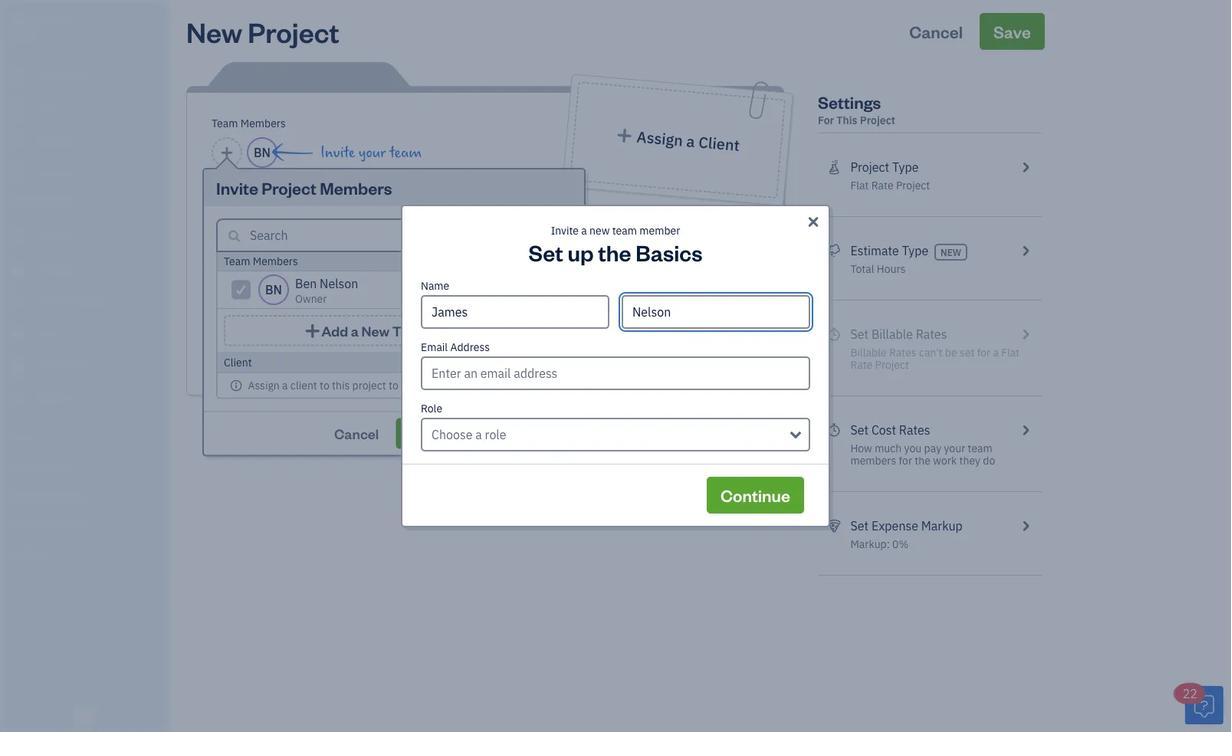 Task type: vqa. For each thing, say whether or not it's contained in the screenshot.
the rightmost project
yes



Task type: locate. For each thing, give the bounding box(es) containing it.
cancel button
[[896, 13, 977, 50], [321, 418, 393, 449]]

freshbooks image
[[72, 708, 97, 726]]

2 horizontal spatial assign
[[636, 127, 684, 151]]

cancel left save
[[910, 20, 964, 42]]

info image
[[547, 255, 560, 268], [230, 379, 242, 392]]

role inside field
[[485, 427, 507, 443]]

expense image
[[10, 229, 28, 245]]

1 chevronright image from the top
[[1019, 158, 1033, 176]]

0 vertical spatial new
[[186, 13, 242, 49]]

estimates image
[[828, 242, 842, 260]]

team members up and in the bottom left of the page
[[12, 461, 78, 473]]

your right pay
[[945, 441, 966, 456]]

owner inside nelson llc owner
[[12, 30, 43, 43]]

settings for settings for this project
[[818, 91, 882, 113]]

to
[[670, 235, 683, 253], [320, 378, 330, 392], [389, 378, 399, 392]]

timer image
[[10, 294, 28, 309]]

address
[[451, 340, 490, 354]]

role right update
[[485, 427, 507, 443]]

date
[[227, 257, 249, 272]]

1 vertical spatial client
[[224, 355, 252, 369]]

save button
[[980, 13, 1046, 50]]

Search text field
[[250, 226, 436, 245]]

1 horizontal spatial add
[[322, 322, 348, 340]]

0 horizontal spatial services
[[55, 489, 92, 502]]

the inside invite a new team member set up the basics
[[599, 238, 632, 267]]

invite down 'add team member' icon
[[216, 177, 258, 199]]

to left this
[[320, 378, 330, 392]]

team
[[390, 144, 422, 161], [613, 224, 637, 238], [969, 441, 993, 456]]

projects image
[[828, 158, 842, 176]]

1 horizontal spatial project
[[456, 254, 490, 268]]

0 horizontal spatial owner
[[12, 30, 43, 43]]

owner for nelson
[[12, 30, 43, 43]]

role for filter by role
[[513, 228, 532, 242]]

how
[[851, 441, 873, 456]]

chart image
[[10, 358, 28, 374]]

bank connections link
[[4, 511, 164, 538]]

2 vertical spatial invite
[[551, 224, 579, 238]]

set up the basics dialog
[[0, 186, 1232, 546]]

manager
[[493, 254, 535, 268]]

services right and in the bottom left of the page
[[55, 489, 92, 502]]

services down end date
[[206, 310, 255, 324]]

1 vertical spatial cancel
[[334, 425, 379, 443]]

0 vertical spatial type
[[893, 159, 919, 175]]

members
[[241, 116, 286, 130], [320, 177, 392, 199], [253, 254, 298, 268], [498, 425, 558, 443], [38, 461, 78, 473]]

1 vertical spatial project
[[456, 254, 490, 268]]

1 horizontal spatial client
[[698, 132, 741, 155]]

0 vertical spatial cancel
[[910, 20, 964, 42]]

0 horizontal spatial project
[[353, 378, 386, 392]]

1 horizontal spatial settings
[[818, 91, 882, 113]]

plus image left assign a client
[[615, 127, 634, 144]]

add
[[322, 322, 348, 340], [293, 343, 315, 359]]

settings inside main element
[[12, 546, 47, 558]]

1 horizontal spatial invite
[[321, 144, 355, 161]]

1 vertical spatial choose
[[432, 427, 473, 443]]

0 horizontal spatial choose
[[432, 427, 473, 443]]

0 vertical spatial client
[[698, 132, 741, 155]]

assign
[[636, 127, 684, 151], [409, 254, 440, 268], [248, 378, 280, 392]]

plus image left add a service
[[276, 341, 290, 360]]

1 vertical spatial add
[[293, 343, 315, 359]]

chevronright image
[[1019, 158, 1033, 176], [1019, 242, 1033, 260]]

project inside choose who you're billing the project to
[[626, 231, 668, 251]]

0 horizontal spatial invite
[[216, 177, 258, 199]]

1 vertical spatial settings
[[12, 546, 47, 558]]

save
[[994, 20, 1032, 42]]

nelson inside the ben nelson owner
[[320, 276, 359, 292]]

to left invite
[[389, 378, 399, 392]]

1 vertical spatial chevronright image
[[1019, 517, 1033, 535]]

the inside choose who you're billing the project to
[[603, 229, 624, 248]]

new
[[941, 246, 962, 258]]

1 vertical spatial team
[[613, 224, 637, 238]]

assign inside assign a client
[[636, 127, 684, 151]]

this
[[837, 113, 858, 127]]

2 chevronright image from the top
[[1019, 517, 1033, 535]]

team members up end date in  format text box
[[224, 254, 298, 268]]

info image left client at the bottom
[[230, 379, 242, 392]]

1 horizontal spatial role
[[513, 228, 532, 242]]

2 vertical spatial team
[[969, 441, 993, 456]]

settings inside settings for this project
[[818, 91, 882, 113]]

bn
[[254, 145, 271, 161], [265, 282, 282, 298]]

your up project name text field
[[359, 144, 386, 161]]

choose down role
[[432, 427, 473, 443]]

team inside button
[[393, 322, 428, 340]]

to for who
[[670, 235, 683, 253]]

2 vertical spatial project
[[353, 378, 386, 392]]

owner up dashboard image
[[12, 30, 43, 43]]

email
[[421, 340, 448, 354]]

markup: 0%
[[851, 537, 909, 552]]

estimate type
[[851, 243, 929, 259]]

0 horizontal spatial settings
[[12, 546, 47, 558]]

invite your team
[[321, 144, 422, 161]]

1 horizontal spatial cancel
[[910, 20, 964, 42]]

0 vertical spatial nelson
[[12, 14, 47, 29]]

add inside button
[[322, 322, 348, 340]]

1 horizontal spatial your
[[945, 441, 966, 456]]

0 horizontal spatial info image
[[230, 379, 242, 392]]

1 vertical spatial info image
[[230, 379, 242, 392]]

Enter an email address text field
[[421, 357, 811, 390]]

set up how
[[851, 422, 869, 438]]

the
[[603, 229, 624, 248], [599, 238, 632, 267], [915, 454, 931, 468]]

role
[[421, 402, 443, 416]]

1 chevronright image from the top
[[1019, 421, 1033, 440]]

1 vertical spatial new
[[362, 322, 390, 340]]

your inside the how much you pay your team members for the work they do
[[945, 441, 966, 456]]

1 vertical spatial assign
[[409, 254, 440, 268]]

dashboard image
[[10, 68, 28, 84]]

1 vertical spatial plus image
[[276, 341, 290, 360]]

team members up 'add team member' icon
[[212, 116, 286, 130]]

1 horizontal spatial nelson
[[320, 276, 359, 292]]

set left up
[[529, 238, 564, 267]]

team right update
[[460, 425, 495, 443]]

settings down bank
[[12, 546, 47, 558]]

choose who you're billing the project to
[[603, 211, 755, 253]]

1 vertical spatial nelson
[[320, 276, 359, 292]]

add a service button
[[206, 337, 439, 364]]

team
[[212, 116, 238, 130], [224, 254, 250, 268], [393, 322, 428, 340], [460, 425, 495, 443], [12, 461, 36, 473]]

project
[[248, 13, 340, 49], [861, 113, 896, 127], [851, 159, 890, 175], [262, 177, 317, 199], [897, 178, 931, 193]]

2 horizontal spatial to
[[670, 235, 683, 253]]

team members
[[212, 116, 286, 130], [224, 254, 298, 268], [12, 461, 78, 473]]

a inside assign a client
[[686, 131, 696, 152]]

0 vertical spatial team
[[390, 144, 422, 161]]

end
[[206, 257, 224, 272]]

add inside button
[[293, 343, 315, 359]]

1 horizontal spatial services
[[206, 310, 255, 324]]

team up email
[[393, 322, 428, 340]]

0 vertical spatial invite
[[321, 144, 355, 161]]

a for choose a role
[[476, 427, 482, 443]]

invite up invite project members
[[321, 144, 355, 161]]

2 vertical spatial assign
[[248, 378, 280, 392]]

set up markup:
[[851, 518, 869, 534]]

plus image inside add a service button
[[276, 341, 290, 360]]

0 vertical spatial info image
[[547, 255, 560, 268]]

a for invite a new team member set up the basics
[[582, 224, 587, 238]]

0 vertical spatial role
[[513, 228, 532, 242]]

team up items
[[12, 461, 36, 473]]

invite left new
[[551, 224, 579, 238]]

0 vertical spatial plus image
[[615, 127, 634, 144]]

2 chevronright image from the top
[[1019, 242, 1033, 260]]

0 horizontal spatial plus image
[[276, 341, 290, 360]]

nelson left llc
[[12, 14, 47, 29]]

type up flat rate project
[[893, 159, 919, 175]]

2 horizontal spatial invite
[[551, 224, 579, 238]]

0 vertical spatial choose
[[604, 211, 646, 231]]

to for a
[[389, 378, 399, 392]]

info image down caretdown image
[[547, 255, 560, 268]]

team inside button
[[460, 425, 495, 443]]

bn right 'add team member' icon
[[254, 145, 271, 161]]

1 horizontal spatial to
[[389, 378, 399, 392]]

team right work
[[969, 441, 993, 456]]

choose inside choose who you're billing the project to
[[604, 211, 646, 231]]

1 horizontal spatial owner
[[295, 292, 327, 306]]

settings link
[[4, 539, 164, 566]]

0 vertical spatial your
[[359, 144, 386, 161]]

nelson llc owner
[[12, 14, 70, 43]]

2 vertical spatial team members
[[12, 461, 78, 473]]

set
[[529, 238, 564, 267], [851, 422, 869, 438], [851, 518, 869, 534]]

type up hours
[[903, 243, 929, 259]]

1 vertical spatial cancel button
[[321, 418, 393, 449]]

up
[[568, 238, 594, 267]]

a
[[686, 131, 696, 152], [582, 224, 587, 238], [351, 322, 359, 340], [318, 343, 325, 359], [282, 378, 288, 392], [476, 427, 482, 443]]

a inside button
[[318, 343, 325, 359]]

1 horizontal spatial info image
[[547, 255, 560, 268]]

role right by
[[513, 228, 532, 242]]

0 horizontal spatial team
[[390, 144, 422, 161]]

0 vertical spatial add
[[322, 322, 348, 340]]

plus image
[[304, 323, 322, 339]]

1 horizontal spatial team
[[613, 224, 637, 238]]

team up project name text field
[[390, 144, 422, 161]]

estimate image
[[10, 133, 28, 148]]

1 vertical spatial services
[[55, 489, 92, 502]]

to down who at right top
[[670, 235, 683, 253]]

settings for settings
[[12, 546, 47, 558]]

add team member image
[[220, 143, 234, 162]]

a inside invite a new team member set up the basics
[[582, 224, 587, 238]]

settings
[[818, 91, 882, 113], [12, 546, 47, 558]]

your
[[359, 144, 386, 161], [945, 441, 966, 456]]

project
[[626, 231, 668, 251], [456, 254, 490, 268], [353, 378, 386, 392]]

0 vertical spatial settings
[[818, 91, 882, 113]]

new
[[186, 13, 242, 49], [362, 322, 390, 340]]

1 vertical spatial your
[[945, 441, 966, 456]]

for
[[899, 454, 913, 468]]

ben nelson owner
[[295, 276, 359, 306]]

2 horizontal spatial project
[[626, 231, 668, 251]]

0 horizontal spatial cancel
[[334, 425, 379, 443]]

team up end date in  format text box
[[224, 254, 250, 268]]

choose for a
[[432, 427, 473, 443]]

settings up this
[[818, 91, 882, 113]]

end date
[[206, 257, 249, 272]]

0 vertical spatial chevronright image
[[1019, 421, 1033, 440]]

0 vertical spatial chevronright image
[[1019, 158, 1033, 176]]

1 vertical spatial type
[[903, 243, 929, 259]]

and
[[37, 489, 53, 502]]

estimate
[[851, 243, 900, 259]]

continue
[[721, 484, 791, 506]]

cancel down the assign a client to this project to invite them.
[[334, 425, 379, 443]]

choose left who at right top
[[604, 211, 646, 231]]

1 horizontal spatial plus image
[[615, 127, 634, 144]]

add down plus icon
[[293, 343, 315, 359]]

1 vertical spatial team members
[[224, 254, 298, 268]]

1 horizontal spatial assign
[[409, 254, 440, 268]]

choose
[[604, 211, 646, 231], [432, 427, 473, 443]]

to inside choose who you're billing the project to
[[670, 235, 683, 253]]

services
[[206, 310, 255, 324], [55, 489, 92, 502]]

filter
[[472, 228, 497, 242]]

client
[[698, 132, 741, 155], [224, 355, 252, 369]]

1 horizontal spatial choose
[[604, 211, 646, 231]]

type
[[893, 159, 919, 175], [903, 243, 929, 259]]

0 horizontal spatial to
[[320, 378, 330, 392]]

flat rate project
[[851, 178, 931, 193]]

0 horizontal spatial add
[[293, 343, 315, 359]]

invite
[[321, 144, 355, 161], [216, 177, 258, 199], [551, 224, 579, 238]]

a inside button
[[351, 322, 359, 340]]

0 vertical spatial owner
[[12, 30, 43, 43]]

1 vertical spatial role
[[485, 427, 507, 443]]

plus image for assign
[[615, 127, 634, 144]]

settings for this project
[[818, 91, 896, 127]]

members inside button
[[498, 425, 558, 443]]

team right new
[[613, 224, 637, 238]]

owner up plus icon
[[295, 292, 327, 306]]

nelson inside nelson llc owner
[[12, 14, 47, 29]]

0 horizontal spatial nelson
[[12, 14, 47, 29]]

add up add a service
[[322, 322, 348, 340]]

Last Name text field
[[622, 295, 811, 329]]

0 vertical spatial set
[[529, 238, 564, 267]]

0 vertical spatial project
[[626, 231, 668, 251]]

assign for assign a client
[[636, 127, 684, 151]]

1 vertical spatial set
[[851, 422, 869, 438]]

team inside main element
[[12, 461, 36, 473]]

choose inside field
[[432, 427, 473, 443]]

1 vertical spatial owner
[[295, 292, 327, 306]]

flat
[[851, 178, 869, 193]]

2 vertical spatial set
[[851, 518, 869, 534]]

1 vertical spatial chevronright image
[[1019, 242, 1033, 260]]

1 horizontal spatial cancel button
[[896, 13, 977, 50]]

set inside invite a new team member set up the basics
[[529, 238, 564, 267]]

main element
[[0, 0, 207, 733]]

plus image
[[615, 127, 634, 144], [276, 341, 290, 360]]

1 horizontal spatial new
[[362, 322, 390, 340]]

0 horizontal spatial client
[[224, 355, 252, 369]]

plus image inside assign a client button
[[615, 127, 634, 144]]

cost
[[872, 422, 897, 438]]

cancel button left save 'button'
[[896, 13, 977, 50]]

cancel button down the assign a client to this project to invite them.
[[321, 418, 393, 449]]

chevronright image
[[1019, 421, 1033, 440], [1019, 517, 1033, 535]]

nelson right ben
[[320, 276, 359, 292]]

expense
[[872, 518, 919, 534]]

connections
[[36, 517, 90, 530]]

owner
[[12, 30, 43, 43], [295, 292, 327, 306]]

bn left ben
[[265, 282, 282, 298]]

chevronright image for project type
[[1019, 158, 1033, 176]]

2 horizontal spatial team
[[969, 441, 993, 456]]

new inside button
[[362, 322, 390, 340]]

cancel
[[910, 20, 964, 42], [334, 425, 379, 443]]

owner inside the ben nelson owner
[[295, 292, 327, 306]]

filter by role button
[[450, 228, 568, 242]]

items and services
[[12, 489, 92, 502]]

0 horizontal spatial cancel button
[[321, 418, 393, 449]]

a inside field
[[476, 427, 482, 443]]

nelson
[[12, 14, 47, 29], [320, 276, 359, 292]]

update team members
[[410, 425, 558, 443]]

0 horizontal spatial role
[[485, 427, 507, 443]]

project for who
[[626, 231, 668, 251]]

0 vertical spatial assign
[[636, 127, 684, 151]]

expenses image
[[828, 517, 842, 535]]

client
[[291, 378, 317, 392]]

0 horizontal spatial assign
[[248, 378, 280, 392]]

1 vertical spatial invite
[[216, 177, 258, 199]]



Task type: describe. For each thing, give the bounding box(es) containing it.
bank
[[12, 517, 34, 530]]

markup
[[922, 518, 963, 534]]

report image
[[10, 390, 28, 406]]

they
[[960, 454, 981, 468]]

assign a client button
[[570, 81, 786, 199]]

members
[[851, 454, 897, 468]]

total hours
[[851, 262, 906, 276]]

type for estimate type
[[903, 243, 929, 259]]

chevronright image for estimate type
[[1019, 242, 1033, 260]]

assign for assign as project manager
[[409, 254, 440, 268]]

project inside settings for this project
[[861, 113, 896, 127]]

invite
[[401, 378, 428, 392]]

members inside main element
[[38, 461, 78, 473]]

client image
[[10, 100, 28, 116]]

End date in  format text field
[[206, 278, 392, 294]]

as
[[443, 254, 454, 268]]

markup:
[[851, 537, 890, 552]]

invite for invite your team
[[321, 144, 355, 161]]

Project Name text field
[[206, 188, 627, 219]]

new
[[590, 224, 610, 238]]

bank connections
[[12, 517, 90, 530]]

update team members button
[[396, 418, 572, 449]]

project for a
[[353, 378, 386, 392]]

invite project members
[[216, 177, 392, 199]]

0 vertical spatial bn
[[254, 145, 271, 161]]

set for set cost rates
[[851, 422, 869, 438]]

project image
[[10, 262, 28, 277]]

invite for invite project members
[[216, 177, 258, 199]]

0 vertical spatial services
[[206, 310, 255, 324]]

choose a role
[[432, 427, 507, 443]]

member
[[431, 322, 485, 340]]

email address
[[421, 340, 490, 354]]

add for add a service
[[293, 343, 315, 359]]

work
[[934, 454, 958, 468]]

update
[[410, 425, 457, 443]]

add a new team member
[[322, 322, 485, 340]]

invoice image
[[10, 165, 28, 180]]

filter by role
[[472, 228, 532, 242]]

0%
[[893, 537, 909, 552]]

do
[[984, 454, 996, 468]]

assign a client
[[636, 127, 741, 155]]

ben
[[295, 276, 317, 292]]

0 vertical spatial team members
[[212, 116, 286, 130]]

chevronright image for markup
[[1019, 517, 1033, 535]]

a for assign a client
[[686, 131, 696, 152]]

add a service
[[293, 343, 368, 359]]

Choose a role field
[[421, 418, 811, 452]]

you
[[905, 441, 922, 456]]

basics
[[636, 238, 703, 267]]

total
[[851, 262, 875, 276]]

you're
[[675, 217, 714, 237]]

rate
[[872, 178, 894, 193]]

invite a new team member set up the basics
[[529, 224, 703, 267]]

assign for assign a client to this project to invite them.
[[248, 378, 280, 392]]

close image
[[806, 212, 822, 231]]

a for assign a client to this project to invite them.
[[282, 378, 288, 392]]

items
[[12, 489, 35, 502]]

role for choose a role
[[485, 427, 507, 443]]

project type
[[851, 159, 919, 175]]

team inside invite a new team member set up the basics
[[613, 224, 637, 238]]

continue button
[[707, 477, 805, 514]]

caretdown image
[[555, 229, 568, 242]]

apps
[[12, 432, 34, 445]]

llc
[[49, 14, 70, 29]]

a for add a new team member
[[351, 322, 359, 340]]

team members inside main element
[[12, 461, 78, 473]]

set for set expense markup
[[851, 518, 869, 534]]

money image
[[10, 326, 28, 341]]

rates
[[900, 422, 931, 438]]

pay
[[925, 441, 942, 456]]

apps link
[[4, 426, 164, 453]]

them.
[[430, 378, 458, 392]]

0 horizontal spatial your
[[359, 144, 386, 161]]

Hourly Budget text field
[[722, 278, 766, 294]]

how much you pay your team members for the work they do
[[851, 441, 996, 468]]

hours
[[877, 262, 906, 276]]

Amount (USD) text field
[[464, 278, 498, 294]]

a for add a service
[[318, 343, 325, 359]]

timetracking image
[[828, 421, 842, 440]]

assign a client to this project to invite them.
[[248, 378, 458, 392]]

team members link
[[4, 454, 164, 481]]

member
[[640, 224, 681, 238]]

the inside the how much you pay your team members for the work they do
[[915, 454, 931, 468]]

owner for ben
[[295, 292, 327, 306]]

this
[[332, 378, 350, 392]]

team inside the how much you pay your team members for the work they do
[[969, 441, 993, 456]]

chevronright image for rates
[[1019, 421, 1033, 440]]

items and services link
[[4, 482, 164, 509]]

name
[[421, 279, 450, 293]]

type for project type
[[893, 159, 919, 175]]

service
[[328, 343, 368, 359]]

choose for who
[[604, 211, 646, 231]]

set cost rates
[[851, 422, 931, 438]]

much
[[875, 441, 902, 456]]

0 vertical spatial cancel button
[[896, 13, 977, 50]]

team up 'add team member' icon
[[212, 116, 238, 130]]

Project Description text field
[[206, 229, 627, 248]]

1 vertical spatial bn
[[265, 282, 282, 298]]

for
[[818, 113, 835, 127]]

First Name text field
[[421, 295, 610, 329]]

new project
[[186, 13, 340, 49]]

who
[[648, 215, 673, 234]]

0 horizontal spatial new
[[186, 13, 242, 49]]

set expense markup
[[851, 518, 963, 534]]

invite inside invite a new team member set up the basics
[[551, 224, 579, 238]]

by
[[499, 228, 511, 242]]

client inside assign a client
[[698, 132, 741, 155]]

assign as project manager
[[409, 254, 535, 268]]

add a new team member button
[[224, 315, 565, 346]]

payment image
[[10, 197, 28, 212]]

billing
[[716, 221, 755, 241]]

services inside main element
[[55, 489, 92, 502]]

add for add a new team member
[[322, 322, 348, 340]]

plus image for add
[[276, 341, 290, 360]]



